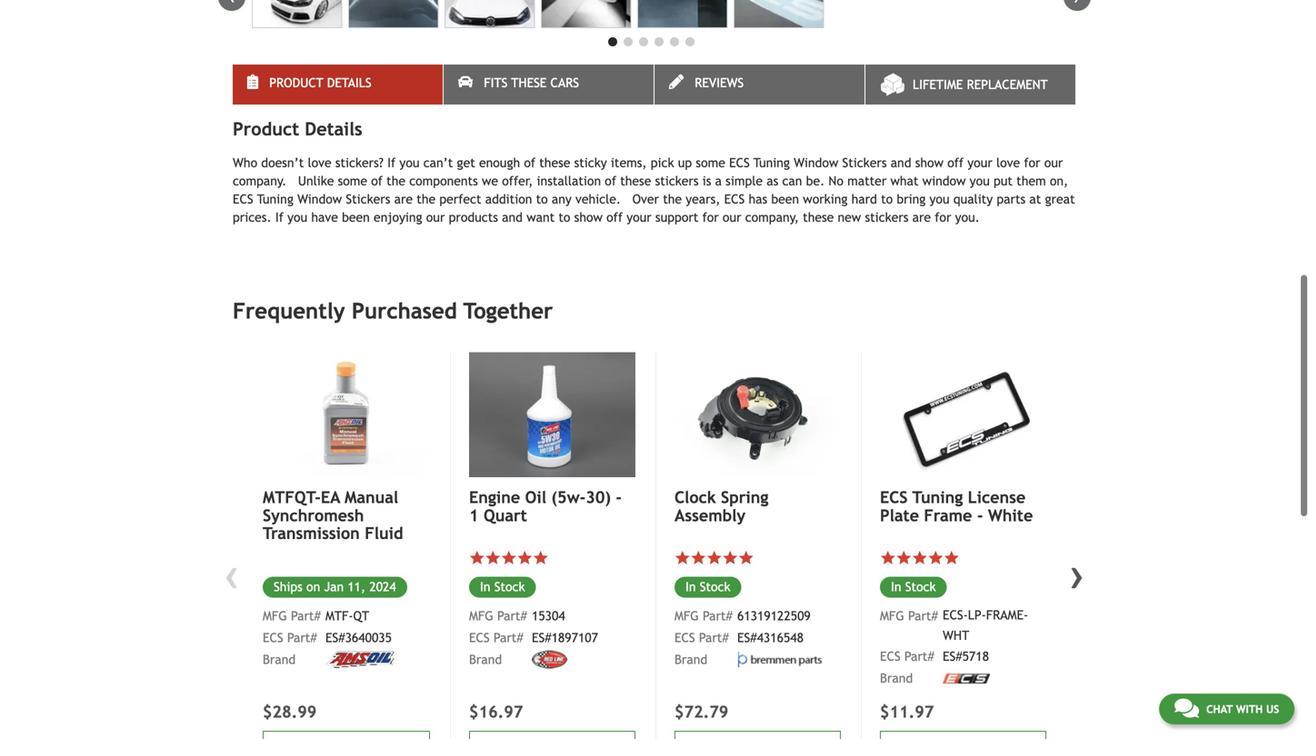 Task type: vqa. For each thing, say whether or not it's contained in the screenshot.
Jan
yes



Task type: describe. For each thing, give the bounding box(es) containing it.
clock spring assembly link
[[675, 488, 841, 525]]

unlike
[[298, 174, 334, 188]]

mtfqt-ea manual synchromesh transmission fluid
[[263, 488, 403, 543]]

in stock for engine oil (5w-30) - 1 quart
[[480, 580, 525, 594]]

want
[[527, 210, 555, 225]]

0 vertical spatial product details
[[269, 76, 371, 90]]

1 horizontal spatial are
[[913, 210, 931, 225]]

brand inside mfg part# mtf-qt ecs part# es#3640035 brand
[[263, 652, 296, 667]]

2 love from the left
[[997, 156, 1020, 170]]

fits
[[484, 76, 508, 90]]

addition
[[485, 192, 532, 207]]

1 horizontal spatial these
[[620, 174, 651, 188]]

ecs up prices.
[[233, 192, 253, 207]]

mfg for $16.97
[[469, 609, 493, 623]]

clock spring assembly image
[[675, 352, 841, 477]]

manual
[[345, 488, 398, 507]]

1 horizontal spatial our
[[723, 210, 742, 225]]

who
[[233, 156, 257, 170]]

0 vertical spatial been
[[771, 192, 799, 207]]

hard
[[852, 192, 877, 207]]

be.
[[806, 174, 825, 188]]

chat with us link
[[1159, 694, 1295, 725]]

frequently
[[233, 298, 345, 324]]

1 vertical spatial your
[[627, 210, 652, 225]]

bring
[[897, 192, 926, 207]]

working
[[803, 192, 848, 207]]

in for ecs tuning license plate frame - white
[[891, 580, 902, 594]]

enjoying
[[374, 210, 422, 225]]

assembly
[[675, 506, 746, 525]]

ecs inside mfg part# mtf-qt ecs part# es#3640035 brand
[[263, 631, 283, 645]]

have
[[311, 210, 338, 225]]

comments image
[[1175, 697, 1199, 719]]

2 horizontal spatial our
[[1044, 156, 1063, 170]]

frame
[[924, 506, 972, 525]]

1 horizontal spatial the
[[417, 192, 436, 207]]

3 es#2777482 - wt47x6wban - vinyl windshield banner - white - 6" x 47" window sticker - show some love for your favorite tuning company - ecs - audi bmw volkswagen mercedes benz mini porsche image from the left
[[445, 0, 535, 28]]

$72.79
[[675, 702, 729, 721]]

clock
[[675, 488, 716, 507]]

product details link
[[233, 65, 443, 105]]

frequently purchased together
[[233, 298, 553, 324]]

1 star image from the left
[[469, 550, 485, 566]]

1
[[469, 506, 479, 525]]

product inside product details link
[[269, 76, 323, 90]]

0 vertical spatial stickers
[[655, 174, 699, 188]]

2 es#2777482 - wt47x6wban - vinyl windshield banner - white - 6" x 47" window sticker - show some love for your favorite tuning company - ecs - audi bmw volkswagen mercedes benz mini porsche image from the left
[[348, 0, 439, 28]]

brand inside mfg part# 61319122509 ecs part# es#4316548 brand
[[675, 652, 708, 667]]

you up quality
[[970, 174, 990, 188]]

ecs inside 'mfg part# ecs-lp-frame- wht ecs part# es#5718 brand'
[[880, 649, 901, 664]]

vehicle.
[[576, 192, 621, 207]]

5 es#2777482 - wt47x6wban - vinyl windshield banner - white - 6" x 47" window sticker - show some love for your favorite tuning company - ecs - audi bmw volkswagen mercedes benz mini porsche image from the left
[[637, 0, 728, 28]]

ecs down simple
[[724, 192, 745, 207]]

lifetime
[[913, 77, 963, 92]]

6 star image from the left
[[896, 550, 912, 566]]

fits these cars
[[484, 76, 579, 90]]

chat with us
[[1206, 703, 1279, 716]]

0 vertical spatial details
[[327, 76, 371, 90]]

4 star image from the left
[[675, 550, 691, 566]]

0 horizontal spatial our
[[426, 210, 445, 225]]

great
[[1045, 192, 1075, 207]]

installation
[[537, 174, 601, 188]]

› link
[[1064, 550, 1091, 599]]

you down window
[[930, 192, 950, 207]]

mfg part# mtf-qt ecs part# es#3640035 brand
[[263, 609, 392, 667]]

0 horizontal spatial of
[[371, 174, 383, 188]]

tuning inside ecs tuning license plate frame - white
[[913, 488, 963, 507]]

in stock for clock spring assembly
[[686, 580, 731, 594]]

ecs up simple
[[729, 156, 750, 170]]

get
[[457, 156, 475, 170]]

can
[[782, 174, 802, 188]]

0 vertical spatial some
[[696, 156, 725, 170]]

0 vertical spatial off
[[948, 156, 964, 170]]

3 star image from the left
[[517, 550, 533, 566]]

1 horizontal spatial stickers
[[865, 210, 909, 225]]

61319122509
[[737, 609, 811, 623]]

1 star image from the left
[[485, 550, 501, 566]]

es#4316548
[[737, 631, 804, 645]]

bremmen parts image
[[737, 652, 828, 668]]

2 vertical spatial these
[[803, 210, 834, 225]]

$28.99
[[263, 702, 317, 721]]

6 es#2777482 - wt47x6wban - vinyl windshield banner - white - 6" x 47" window sticker - show some love for your favorite tuning company - ecs - audi bmw volkswagen mercedes benz mini porsche image from the left
[[734, 0, 824, 28]]

mtf-
[[326, 609, 353, 623]]

quart
[[484, 506, 527, 525]]

can't
[[423, 156, 453, 170]]

lp-
[[968, 608, 986, 623]]

company.
[[233, 174, 287, 188]]

2024
[[369, 580, 396, 594]]

3 star image from the left
[[691, 550, 706, 566]]

in for engine oil (5w-30) - 1 quart
[[480, 580, 491, 594]]

support
[[656, 210, 699, 225]]

oil
[[525, 488, 546, 507]]

we
[[482, 174, 498, 188]]

doesn't
[[261, 156, 304, 170]]

mfg part# 15304 ecs part# es#1897107 brand
[[469, 609, 598, 667]]

in stock for ecs tuning license plate frame - white
[[891, 580, 936, 594]]

you.
[[955, 210, 980, 225]]

cars
[[551, 76, 579, 90]]

plate
[[880, 506, 919, 525]]

these
[[511, 76, 547, 90]]

any
[[552, 192, 572, 207]]

1 vertical spatial some
[[338, 174, 367, 188]]

›
[[1070, 550, 1085, 599]]

has
[[749, 192, 768, 207]]

window
[[923, 174, 966, 188]]

ea
[[321, 488, 340, 507]]

1 vertical spatial show
[[574, 210, 603, 225]]

amsoil image
[[326, 651, 395, 669]]

ecs inside mfg part# 15304 ecs part# es#1897107 brand
[[469, 631, 490, 645]]

11,
[[348, 580, 366, 594]]

- inside engine oil (5w-30) - 1 quart
[[616, 488, 622, 507]]

stock for engine oil (5w-30) - 1 quart
[[494, 580, 525, 594]]

0 vertical spatial if
[[387, 156, 396, 170]]

$11.97
[[880, 702, 934, 721]]

ecs tuning license plate frame - white link
[[880, 488, 1047, 525]]

1 horizontal spatial and
[[891, 156, 912, 170]]

parts
[[997, 192, 1026, 207]]

1 horizontal spatial stickers
[[842, 156, 887, 170]]

ships
[[274, 580, 303, 594]]

es#5718
[[943, 649, 989, 664]]

1 horizontal spatial to
[[559, 210, 571, 225]]

qt
[[353, 609, 369, 623]]

items,
[[611, 156, 647, 170]]

fits these cars link
[[444, 65, 654, 105]]

is
[[703, 174, 711, 188]]

transmission
[[263, 524, 360, 543]]

with
[[1236, 703, 1263, 716]]

you left have
[[287, 210, 307, 225]]

0 vertical spatial are
[[394, 192, 413, 207]]

1 vertical spatial details
[[305, 118, 362, 140]]

1 vertical spatial if
[[275, 210, 284, 225]]

frame-
[[986, 608, 1028, 623]]



Task type: locate. For each thing, give the bounding box(es) containing it.
put
[[994, 174, 1013, 188]]

window up "be."
[[794, 156, 839, 170]]

stickers up matter
[[842, 156, 887, 170]]

1 love from the left
[[308, 156, 332, 170]]

2 star image from the left
[[533, 550, 549, 566]]

6 star image from the left
[[880, 550, 896, 566]]

es#1897107
[[532, 631, 598, 645]]

8 star image from the left
[[928, 550, 944, 566]]

2 horizontal spatial to
[[881, 192, 893, 207]]

0 vertical spatial stickers
[[842, 156, 887, 170]]

1 in from the left
[[480, 580, 491, 594]]

1 vertical spatial are
[[913, 210, 931, 225]]

0 vertical spatial your
[[968, 156, 993, 170]]

ships on jan 11, 2024
[[274, 580, 396, 594]]

brand up $11.97
[[880, 671, 913, 686]]

off down vehicle.
[[607, 210, 623, 225]]

on
[[306, 580, 320, 594]]

a
[[715, 174, 722, 188]]

ecs up $72.79
[[675, 631, 695, 645]]

0 horizontal spatial stickers
[[655, 174, 699, 188]]

reviews link
[[655, 65, 865, 105]]

some down stickers?
[[338, 174, 367, 188]]

0 horizontal spatial tuning
[[257, 192, 294, 207]]

ecs inside mfg part# 61319122509 ecs part# es#4316548 brand
[[675, 631, 695, 645]]

1 mfg from the left
[[469, 609, 493, 623]]

1 horizontal spatial your
[[968, 156, 993, 170]]

for left you.
[[935, 210, 951, 225]]

on,
[[1050, 174, 1069, 188]]

prices.
[[233, 210, 272, 225]]

1 horizontal spatial tuning
[[754, 156, 790, 170]]

for up them
[[1024, 156, 1041, 170]]

brand inside 'mfg part# ecs-lp-frame- wht ecs part# es#5718 brand'
[[880, 671, 913, 686]]

replacement
[[967, 77, 1048, 92]]

1 horizontal spatial if
[[387, 156, 396, 170]]

1 horizontal spatial in stock
[[686, 580, 731, 594]]

brand up $28.99
[[263, 652, 296, 667]]

0 horizontal spatial the
[[387, 174, 406, 188]]

mfg left the ecs-
[[880, 609, 904, 623]]

1 horizontal spatial for
[[935, 210, 951, 225]]

wht
[[943, 628, 969, 643]]

2 horizontal spatial the
[[663, 192, 682, 207]]

love up put
[[997, 156, 1020, 170]]

1 horizontal spatial off
[[948, 156, 964, 170]]

tuning up as
[[754, 156, 790, 170]]

brand up $72.79
[[675, 652, 708, 667]]

love
[[308, 156, 332, 170], [997, 156, 1020, 170]]

ecs tuning license plate frame - white image
[[880, 352, 1047, 477]]

$16.97
[[469, 702, 523, 721]]

9 star image from the left
[[944, 550, 960, 566]]

0 horizontal spatial and
[[502, 210, 523, 225]]

been down the can
[[771, 192, 799, 207]]

0 vertical spatial product
[[269, 76, 323, 90]]

the up support
[[663, 192, 682, 207]]

1 vertical spatial window
[[297, 192, 342, 207]]

0 horizontal spatial your
[[627, 210, 652, 225]]

what
[[891, 174, 919, 188]]

ecs inside ecs tuning license plate frame - white
[[880, 488, 908, 507]]

in
[[480, 580, 491, 594], [686, 580, 696, 594], [891, 580, 902, 594]]

2 stock from the left
[[700, 580, 731, 594]]

mfg part# ecs-lp-frame- wht ecs part# es#5718 brand
[[880, 608, 1028, 686]]

synchromesh
[[263, 506, 364, 525]]

are
[[394, 192, 413, 207], [913, 210, 931, 225]]

stickers
[[842, 156, 887, 170], [346, 192, 390, 207]]

some
[[696, 156, 725, 170], [338, 174, 367, 188]]

1 horizontal spatial stock
[[700, 580, 731, 594]]

stock
[[494, 580, 525, 594], [700, 580, 731, 594], [905, 580, 936, 594]]

these down working
[[803, 210, 834, 225]]

been right have
[[342, 210, 370, 225]]

for down years,
[[702, 210, 719, 225]]

matter
[[848, 174, 887, 188]]

of
[[524, 156, 536, 170], [371, 174, 383, 188], [605, 174, 616, 188]]

1 vertical spatial stickers
[[346, 192, 390, 207]]

of up offer,
[[524, 156, 536, 170]]

0 horizontal spatial stock
[[494, 580, 525, 594]]

3 in from the left
[[891, 580, 902, 594]]

are down bring
[[913, 210, 931, 225]]

mfg inside mfg part# mtf-qt ecs part# es#3640035 brand
[[263, 609, 287, 623]]

mfg
[[469, 609, 493, 623], [675, 609, 699, 623], [880, 609, 904, 623], [263, 609, 287, 623]]

to right hard
[[881, 192, 893, 207]]

stock up mfg part# 15304 ecs part# es#1897107 brand
[[494, 580, 525, 594]]

stock up mfg part# 61319122509 ecs part# es#4316548 brand
[[700, 580, 731, 594]]

and down addition
[[502, 210, 523, 225]]

in stock up mfg part# 15304 ecs part# es#1897107 brand
[[480, 580, 525, 594]]

2 horizontal spatial in
[[891, 580, 902, 594]]

1 horizontal spatial love
[[997, 156, 1020, 170]]

mfg inside 'mfg part# ecs-lp-frame- wht ecs part# es#5718 brand'
[[880, 609, 904, 623]]

1 vertical spatial stickers
[[865, 210, 909, 225]]

enough
[[479, 156, 520, 170]]

the up enjoying at top left
[[387, 174, 406, 188]]

sticky
[[574, 156, 607, 170]]

love up unlike
[[308, 156, 332, 170]]

if right prices.
[[275, 210, 284, 225]]

0 horizontal spatial some
[[338, 174, 367, 188]]

over
[[633, 192, 659, 207]]

stock for ecs tuning license plate frame - white
[[905, 580, 936, 594]]

the down components
[[417, 192, 436, 207]]

brand inside mfg part# 15304 ecs part# es#1897107 brand
[[469, 652, 502, 667]]

ecs image
[[943, 674, 990, 684]]

mtfqt-ea manual synchromesh transmission fluid image
[[263, 352, 430, 478]]

mfg for $72.79
[[675, 609, 699, 623]]

2 in stock from the left
[[686, 580, 731, 594]]

2 horizontal spatial in stock
[[891, 580, 936, 594]]

mfg down ships
[[263, 609, 287, 623]]

our down perfect
[[426, 210, 445, 225]]

0 horizontal spatial are
[[394, 192, 413, 207]]

new
[[838, 210, 861, 225]]

2 horizontal spatial these
[[803, 210, 834, 225]]

simple
[[726, 174, 763, 188]]

3 stock from the left
[[905, 580, 936, 594]]

stock for clock spring assembly
[[700, 580, 731, 594]]

details
[[327, 76, 371, 90], [305, 118, 362, 140]]

- inside ecs tuning license plate frame - white
[[977, 506, 983, 525]]

some up is
[[696, 156, 725, 170]]

fluid
[[365, 524, 403, 543]]

the
[[387, 174, 406, 188], [417, 192, 436, 207], [663, 192, 682, 207]]

1 horizontal spatial window
[[794, 156, 839, 170]]

your up quality
[[968, 156, 993, 170]]

company,
[[745, 210, 799, 225]]

0 horizontal spatial if
[[275, 210, 284, 225]]

lifetime replacement
[[913, 77, 1048, 92]]

1 es#2777482 - wt47x6wban - vinyl windshield banner - white - 6" x 47" window sticker - show some love for your favorite tuning company - ecs - audi bmw volkswagen mercedes benz mini porsche image from the left
[[252, 0, 342, 28]]

our up on,
[[1044, 156, 1063, 170]]

tuning left license
[[913, 488, 963, 507]]

0 vertical spatial tuning
[[754, 156, 790, 170]]

engine
[[469, 488, 520, 507]]

to
[[536, 192, 548, 207], [881, 192, 893, 207], [559, 210, 571, 225]]

0 horizontal spatial for
[[702, 210, 719, 225]]

pick
[[651, 156, 674, 170]]

1 horizontal spatial been
[[771, 192, 799, 207]]

30)
[[586, 488, 611, 507]]

2 mfg from the left
[[675, 609, 699, 623]]

mfg inside mfg part# 15304 ecs part# es#1897107 brand
[[469, 609, 493, 623]]

1 vertical spatial product details
[[233, 118, 362, 140]]

us
[[1266, 703, 1279, 716]]

1 horizontal spatial of
[[524, 156, 536, 170]]

1 vertical spatial these
[[620, 174, 651, 188]]

2 in from the left
[[686, 580, 696, 594]]

window down unlike
[[297, 192, 342, 207]]

1 vertical spatial product
[[233, 118, 299, 140]]

engine oil (5w-30) - 1 quart
[[469, 488, 622, 525]]

in down the plate
[[891, 580, 902, 594]]

ecs up the $16.97 at left
[[469, 631, 490, 645]]

star image
[[485, 550, 501, 566], [501, 550, 517, 566], [517, 550, 533, 566], [675, 550, 691, 566], [706, 550, 722, 566], [896, 550, 912, 566], [912, 550, 928, 566], [928, 550, 944, 566], [944, 550, 960, 566]]

ecs tuning license plate frame - white
[[880, 488, 1033, 525]]

of down stickers?
[[371, 174, 383, 188]]

in stock
[[480, 580, 525, 594], [686, 580, 731, 594], [891, 580, 936, 594]]

clock spring assembly
[[675, 488, 769, 525]]

- right 30)
[[616, 488, 622, 507]]

mfg left 15304
[[469, 609, 493, 623]]

tuning
[[754, 156, 790, 170], [257, 192, 294, 207], [913, 488, 963, 507]]

star image
[[469, 550, 485, 566], [533, 550, 549, 566], [691, 550, 706, 566], [722, 550, 738, 566], [738, 550, 754, 566], [880, 550, 896, 566]]

to up want
[[536, 192, 548, 207]]

ecs down ships
[[263, 631, 283, 645]]

to down any
[[559, 210, 571, 225]]

up
[[678, 156, 692, 170]]

stickers down up
[[655, 174, 699, 188]]

stickers up enjoying at top left
[[346, 192, 390, 207]]

show down vehicle.
[[574, 210, 603, 225]]

4 star image from the left
[[722, 550, 738, 566]]

window
[[794, 156, 839, 170], [297, 192, 342, 207]]

2 vertical spatial tuning
[[913, 488, 963, 507]]

0 horizontal spatial love
[[308, 156, 332, 170]]

tuning down company.
[[257, 192, 294, 207]]

are up enjoying at top left
[[394, 192, 413, 207]]

stickers?
[[335, 156, 384, 170]]

0 horizontal spatial show
[[574, 210, 603, 225]]

1 vertical spatial tuning
[[257, 192, 294, 207]]

and up "what"
[[891, 156, 912, 170]]

0 vertical spatial window
[[794, 156, 839, 170]]

product
[[269, 76, 323, 90], [233, 118, 299, 140]]

and
[[891, 156, 912, 170], [502, 210, 523, 225]]

together
[[463, 298, 553, 324]]

in stock up 'mfg part# ecs-lp-frame- wht ecs part# es#5718 brand'
[[891, 580, 936, 594]]

you left can't
[[400, 156, 420, 170]]

0 vertical spatial show
[[915, 156, 944, 170]]

these up installation
[[539, 156, 570, 170]]

0 horizontal spatial off
[[607, 210, 623, 225]]

1 vertical spatial and
[[502, 210, 523, 225]]

years,
[[686, 192, 721, 207]]

5 star image from the left
[[738, 550, 754, 566]]

in stock up mfg part# 61319122509 ecs part# es#4316548 brand
[[686, 580, 731, 594]]

ecs up $11.97
[[880, 649, 901, 664]]

if right stickers?
[[387, 156, 396, 170]]

purchased
[[352, 298, 457, 324]]

0 horizontal spatial to
[[536, 192, 548, 207]]

these down items,
[[620, 174, 651, 188]]

0 horizontal spatial in
[[480, 580, 491, 594]]

2 horizontal spatial tuning
[[913, 488, 963, 507]]

our down simple
[[723, 210, 742, 225]]

mtfqt-
[[263, 488, 321, 507]]

15304
[[532, 609, 565, 623]]

show
[[915, 156, 944, 170], [574, 210, 603, 225]]

- left white
[[977, 506, 983, 525]]

0 horizontal spatial been
[[342, 210, 370, 225]]

at
[[1030, 192, 1041, 207]]

license
[[968, 488, 1026, 507]]

0 horizontal spatial window
[[297, 192, 342, 207]]

spring
[[721, 488, 769, 507]]

show up window
[[915, 156, 944, 170]]

1 vertical spatial been
[[342, 210, 370, 225]]

brand up the $16.97 at left
[[469, 652, 502, 667]]

2 horizontal spatial of
[[605, 174, 616, 188]]

in for clock spring assembly
[[686, 580, 696, 594]]

stock up 'mfg part# ecs-lp-frame- wht ecs part# es#5718 brand'
[[905, 580, 936, 594]]

2 horizontal spatial for
[[1024, 156, 1041, 170]]

mfg inside mfg part# 61319122509 ecs part# es#4316548 brand
[[675, 609, 699, 623]]

components
[[409, 174, 478, 188]]

1 horizontal spatial show
[[915, 156, 944, 170]]

3 mfg from the left
[[880, 609, 904, 623]]

2 horizontal spatial stock
[[905, 580, 936, 594]]

4 es#2777482 - wt47x6wban - vinyl windshield banner - white - 6" x 47" window sticker - show some love for your favorite tuning company - ecs - audi bmw volkswagen mercedes benz mini porsche image from the left
[[541, 0, 631, 28]]

ecs left frame
[[880, 488, 908, 507]]

in up mfg part# 15304 ecs part# es#1897107 brand
[[480, 580, 491, 594]]

3 in stock from the left
[[891, 580, 936, 594]]

0 horizontal spatial these
[[539, 156, 570, 170]]

part#
[[497, 609, 527, 623], [703, 609, 733, 623], [908, 609, 938, 623], [291, 609, 321, 623], [494, 631, 523, 645], [699, 631, 729, 645], [287, 631, 317, 645], [905, 649, 934, 664]]

mfg part# 61319122509 ecs part# es#4316548 brand
[[675, 609, 811, 667]]

1 horizontal spatial some
[[696, 156, 725, 170]]

-
[[616, 488, 622, 507], [977, 506, 983, 525]]

2 star image from the left
[[501, 550, 517, 566]]

mfg for $11.97
[[880, 609, 904, 623]]

in up mfg part# 61319122509 ecs part# es#4316548 brand
[[686, 580, 696, 594]]

es#2777482 - wt47x6wban - vinyl windshield banner - white - 6" x 47" window sticker - show some love for your favorite tuning company - ecs - audi bmw volkswagen mercedes benz mini porsche image
[[252, 0, 342, 28], [348, 0, 439, 28], [445, 0, 535, 28], [541, 0, 631, 28], [637, 0, 728, 28], [734, 0, 824, 28]]

stickers down hard
[[865, 210, 909, 225]]

0 vertical spatial and
[[891, 156, 912, 170]]

mfg left 61319122509
[[675, 609, 699, 623]]

engine oil (5w-30) - 1 quart image
[[469, 352, 636, 477]]

quality
[[954, 192, 993, 207]]

ecs-
[[943, 608, 968, 623]]

1 in stock from the left
[[480, 580, 525, 594]]

0 horizontal spatial -
[[616, 488, 622, 507]]

perfect
[[439, 192, 481, 207]]

1 horizontal spatial -
[[977, 506, 983, 525]]

lifetime replacement link
[[866, 65, 1076, 105]]

1 stock from the left
[[494, 580, 525, 594]]

redline image
[[532, 651, 568, 669]]

0 vertical spatial these
[[539, 156, 570, 170]]

them
[[1017, 174, 1046, 188]]

1 vertical spatial off
[[607, 210, 623, 225]]

of up vehicle.
[[605, 174, 616, 188]]

ecs
[[729, 156, 750, 170], [233, 192, 253, 207], [724, 192, 745, 207], [880, 488, 908, 507], [469, 631, 490, 645], [675, 631, 695, 645], [263, 631, 283, 645], [880, 649, 901, 664]]

7 star image from the left
[[912, 550, 928, 566]]

your down 'over'
[[627, 210, 652, 225]]

4 mfg from the left
[[263, 609, 287, 623]]

(5w-
[[551, 488, 586, 507]]

1 horizontal spatial in
[[686, 580, 696, 594]]

0 horizontal spatial stickers
[[346, 192, 390, 207]]

5 star image from the left
[[706, 550, 722, 566]]

0 horizontal spatial in stock
[[480, 580, 525, 594]]

off up window
[[948, 156, 964, 170]]



